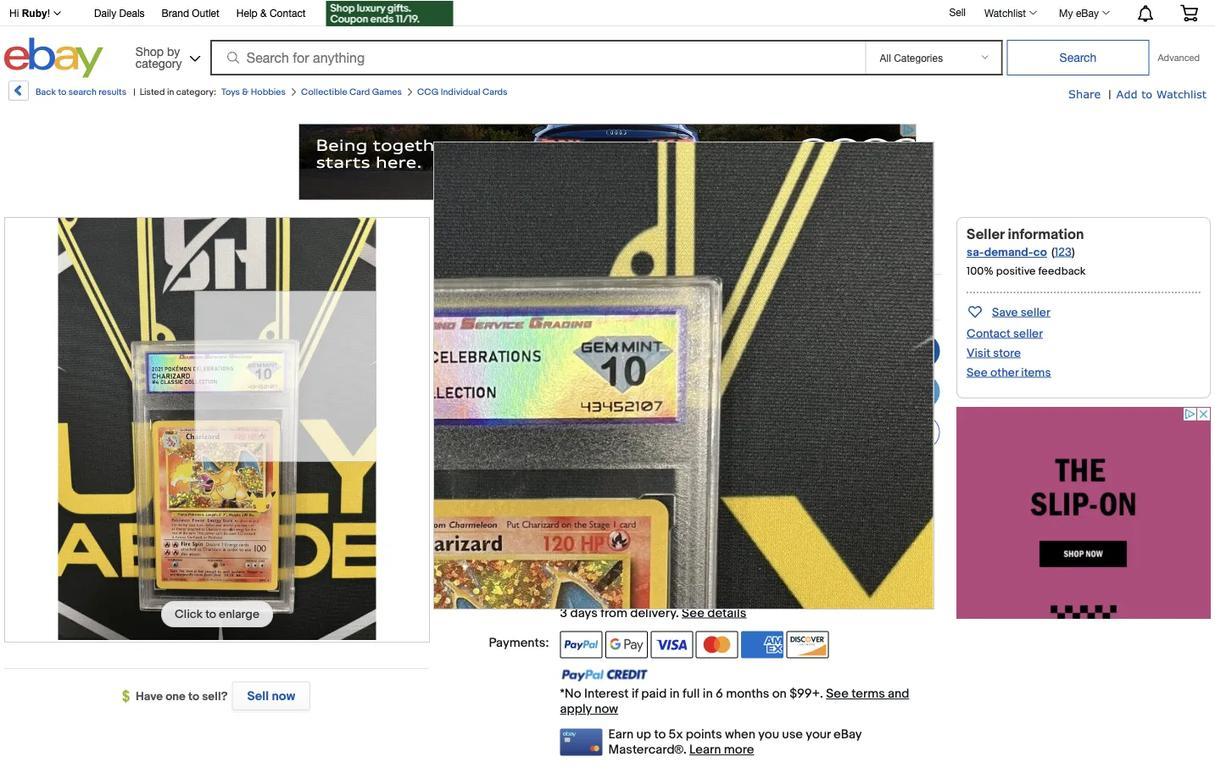 Task type: locate. For each thing, give the bounding box(es) containing it.
see details link down the guarantee
[[682, 606, 747, 621]]

. down the guarantee
[[676, 606, 679, 621]]

add to watchlist button
[[745, 416, 940, 450]]

watchlist
[[985, 7, 1027, 19], [1157, 87, 1207, 100]]

1 vertical spatial ebay
[[560, 588, 588, 603]]

0 vertical spatial on
[[551, 385, 566, 400]]

ebay
[[1076, 7, 1100, 19], [560, 588, 588, 603], [834, 728, 862, 743]]

seller for information
[[967, 226, 1005, 243]]

learn more link
[[690, 743, 755, 758]]

no
[[551, 370, 568, 385]]

10 left more information - about this item condition image
[[644, 289, 656, 304]]

0 horizontal spatial nov
[[701, 522, 724, 537]]

see details link
[[701, 477, 766, 492], [682, 606, 747, 621]]

2 vertical spatial add
[[802, 425, 827, 440]]

1 vertical spatial full
[[683, 687, 700, 702]]

accept
[[650, 552, 692, 568]]

& right help
[[260, 7, 267, 19]]

1 horizontal spatial and
[[888, 687, 910, 702]]

pokemon
[[546, 241, 631, 266]]

does
[[596, 552, 625, 568]]

advertisement region
[[299, 124, 917, 200], [957, 407, 1211, 619]]

nov left the 30
[[795, 522, 818, 537]]

0 horizontal spatial if
[[618, 370, 625, 385]]

you inside earn up to 5x points when you use your ebay mastercard®.
[[759, 728, 780, 743]]

back left search
[[36, 87, 56, 98]]

the up the money
[[600, 570, 618, 585]]

demand-
[[985, 246, 1034, 260]]

and right terms
[[888, 687, 910, 702]]

shop
[[136, 44, 164, 58]]

contact right help
[[270, 7, 306, 19]]

made
[[858, 588, 891, 603]]

$99+.
[[790, 687, 824, 702]]

purchase
[[760, 570, 814, 585]]

1 vertical spatial watchlist
[[1157, 87, 1207, 100]]

see details link for details
[[701, 477, 766, 492]]

in left months
[[703, 687, 713, 702]]

paid up up
[[642, 687, 667, 702]]

sell now
[[247, 689, 295, 704]]

1 horizontal spatial nov
[[795, 522, 818, 537]]

paypal credit image
[[560, 669, 649, 682]]

collection
[[445, 241, 541, 266]]

6 left months
[[716, 687, 724, 702]]

contact up visit store link
[[967, 327, 1011, 341]]

watchlist
[[844, 425, 896, 440]]

advertisement region for (
[[957, 407, 1211, 619]]

now right "sell?"
[[272, 689, 295, 704]]

sell inside 'account' navigation
[[950, 6, 966, 18]]

to right the 30
[[839, 522, 851, 537]]

1 horizontal spatial watchlist
[[1157, 87, 1207, 100]]

10 inside dsg 10 gem mint charizard celebrations classic collection pokemon card 4/102
[[492, 217, 511, 241]]

card
[[350, 87, 370, 98], [635, 241, 681, 266]]

1 vertical spatial see details link
[[682, 606, 747, 621]]

add to watchlist link
[[1117, 87, 1207, 102]]

None submit
[[1007, 40, 1150, 76]]

seller for contact
[[1014, 327, 1044, 341]]

to down advanced link
[[1142, 87, 1153, 100]]

. up 'illinois,'
[[695, 477, 698, 492]]

0 horizontal spatial contact
[[270, 7, 306, 19]]

1 horizontal spatial &
[[260, 7, 267, 19]]

ebay down the match
[[560, 588, 588, 603]]

my ebay link
[[1050, 3, 1118, 23]]

toys & hobbies
[[221, 87, 286, 98]]

100%
[[967, 265, 994, 278]]

1 vertical spatial interest
[[585, 687, 629, 702]]

2 vertical spatial the
[[738, 588, 757, 603]]

0 vertical spatial your
[[732, 570, 757, 585]]

1 vertical spatial on
[[773, 687, 787, 702]]

0 vertical spatial see details link
[[701, 477, 766, 492]]

0 vertical spatial ebay
[[1076, 7, 1100, 19]]

0 vertical spatial contact
[[270, 7, 306, 19]]

add to watchlist
[[802, 425, 896, 440]]

1 horizontal spatial 10
[[644, 289, 656, 304]]

seller right save
[[1021, 305, 1051, 320]]

on inside no interest if paid in full in 6 mo on $99+ with paypal credit*
[[551, 385, 566, 400]]

| right share button
[[1109, 87, 1112, 102]]

us
[[551, 334, 580, 361]]

mo
[[713, 370, 731, 385]]

information
[[1008, 226, 1085, 243]]

advanced link
[[1150, 41, 1209, 75]]

paid right with
[[628, 370, 654, 385]]

0 horizontal spatial you
[[759, 728, 780, 743]]

see details link up united
[[701, 477, 766, 492]]

1 horizontal spatial sell
[[950, 6, 966, 18]]

6 inside no interest if paid in full in 6 mo on $99+ with paypal credit*
[[702, 370, 710, 385]]

1 vertical spatial add
[[810, 384, 834, 400]]

card up more information - about this item condition image
[[635, 241, 681, 266]]

items
[[1022, 366, 1052, 380]]

0 horizontal spatial advertisement region
[[299, 124, 917, 200]]

0 vertical spatial 6
[[702, 370, 710, 385]]

0 vertical spatial and
[[744, 522, 766, 537]]

0 vertical spatial full
[[669, 370, 687, 385]]

to inside earn up to 5x points when you use your ebay mastercard®.
[[654, 728, 666, 743]]

cart
[[852, 384, 876, 400]]

seller up sa-
[[967, 226, 1005, 243]]

located
[[560, 495, 601, 508]]

0 horizontal spatial .
[[676, 606, 679, 621]]

*no
[[560, 687, 582, 702]]

0 horizontal spatial ebay
[[560, 588, 588, 603]]

1 vertical spatial card
[[635, 241, 681, 266]]

1 vertical spatial paid
[[642, 687, 667, 702]]

it
[[837, 344, 845, 359]]

6 for months
[[716, 687, 724, 702]]

0 horizontal spatial and
[[744, 522, 766, 537]]

see up 'illinois,'
[[701, 477, 724, 492]]

toys & hobbies link
[[221, 87, 286, 98]]

description,
[[659, 570, 729, 585]]

to left 5x
[[654, 728, 666, 743]]

watchlist inside watchlist link
[[985, 7, 1027, 19]]

seller inside seller does not accept returns. if the item you received doesn't match the listing description, your purchase may be eligible for ebay money back guarantee
[[560, 552, 593, 568]]

contact seller visit store see other items
[[967, 327, 1052, 380]]

add down add to cart link
[[802, 425, 827, 440]]

if left paypal
[[618, 370, 625, 385]]

you up may
[[802, 552, 823, 568]]

help & contact
[[237, 7, 306, 19]]

share
[[1069, 87, 1101, 100]]

0 horizontal spatial card
[[350, 87, 370, 98]]

add down "buy"
[[810, 384, 834, 400]]

see inside contact seller visit store see other items
[[967, 366, 988, 380]]

details up master card image
[[708, 606, 747, 621]]

card left games
[[350, 87, 370, 98]]

add inside button
[[802, 425, 827, 440]]

and right 25
[[744, 522, 766, 537]]

0 horizontal spatial |
[[133, 87, 135, 98]]

seller for does
[[560, 552, 593, 568]]

&
[[260, 7, 267, 19], [242, 87, 249, 98]]

1 vertical spatial advertisement region
[[957, 407, 1211, 619]]

add right 'share'
[[1117, 87, 1138, 100]]

1 vertical spatial you
[[759, 728, 780, 743]]

up
[[637, 728, 652, 743]]

0 horizontal spatial your
[[732, 570, 757, 585]]

. see details
[[676, 606, 747, 621]]

2 nov from the left
[[795, 522, 818, 537]]

see down visit
[[967, 366, 988, 380]]

delivery
[[631, 606, 676, 621]]

paid for months
[[642, 687, 667, 702]]

0 vertical spatial advertisement region
[[299, 124, 917, 200]]

the right if
[[751, 552, 770, 568]]

interest down paypal credit image
[[585, 687, 629, 702]]

1 vertical spatial seller
[[560, 552, 593, 568]]

if up the . see details
[[728, 588, 735, 603]]

full inside no interest if paid in full in 6 mo on $99+ with paypal credit*
[[669, 370, 687, 385]]

be
[[843, 570, 859, 585]]

games
[[372, 87, 402, 98]]

full right paypal
[[669, 370, 687, 385]]

brand
[[162, 7, 189, 19]]

watchlist down advanced link
[[1157, 87, 1207, 100]]

to left the watchlist
[[830, 425, 841, 440]]

1 vertical spatial seller
[[1014, 327, 1044, 341]]

interest down us $150.00
[[571, 370, 616, 385]]

category:
[[176, 87, 216, 98]]

graded
[[560, 289, 601, 304]]

sell for sell now
[[247, 689, 269, 704]]

details up united
[[727, 477, 766, 492]]

see terms and apply now
[[560, 687, 910, 717]]

sa-
[[967, 246, 985, 260]]

in right listed
[[167, 87, 174, 98]]

seller inside contact seller visit store see other items
[[1014, 327, 1044, 341]]

ebay inside seller does not accept returns. if the item you received doesn't match the listing description, your purchase may be eligible for ebay money back guarantee
[[560, 588, 588, 603]]

seller down save seller
[[1014, 327, 1044, 341]]

0 vertical spatial if
[[618, 370, 625, 385]]

watchlist right the sell 'link'
[[985, 7, 1027, 19]]

sell left watchlist link
[[950, 6, 966, 18]]

1 horizontal spatial now
[[595, 702, 619, 717]]

condition:
[[488, 290, 549, 305]]

the left return
[[738, 588, 757, 603]]

2 horizontal spatial ebay
[[1076, 7, 1100, 19]]

your inside seller does not accept returns. if the item you received doesn't match the listing description, your purchase may be eligible for ebay money back guarantee
[[732, 570, 757, 585]]

if inside no interest if paid in full in 6 mo on $99+ with paypal credit*
[[618, 370, 625, 385]]

nov left 25
[[701, 522, 724, 537]]

0 vertical spatial 10
[[492, 217, 511, 241]]

buy it now
[[812, 344, 873, 359]]

0 vertical spatial paid
[[628, 370, 654, 385]]

& for toys
[[242, 87, 249, 98]]

-
[[603, 289, 608, 304]]

0 vertical spatial watchlist
[[985, 7, 1027, 19]]

1 vertical spatial and
[[888, 687, 910, 702]]

sell right "sell?"
[[247, 689, 269, 704]]

0 vertical spatial .
[[695, 477, 698, 492]]

for
[[908, 570, 923, 585]]

in:
[[604, 495, 615, 508]]

save
[[993, 305, 1019, 320]]

2 vertical spatial ebay
[[834, 728, 862, 743]]

*no interest if paid in full in 6 months on $99+.
[[560, 687, 826, 702]]

to left cart
[[837, 384, 849, 400]]

now
[[272, 689, 295, 704], [595, 702, 619, 717]]

collectible card games
[[301, 87, 402, 98]]

1 nov from the left
[[701, 522, 724, 537]]

paid inside no interest if paid in full in 6 mo on $99+ with paypal credit*
[[628, 370, 654, 385]]

0 horizontal spatial back
[[36, 87, 56, 98]]

seller inside seller information sa-demand-co ( 123 ) 100% positive feedback
[[967, 226, 1005, 243]]

1 horizontal spatial you
[[802, 552, 823, 568]]

1 vertical spatial your
[[806, 728, 831, 743]]

0 horizontal spatial sell
[[247, 689, 269, 704]]

& right toys on the left top
[[242, 87, 249, 98]]

if
[[618, 370, 625, 385], [728, 588, 735, 603], [632, 687, 639, 702]]

paypal image
[[560, 632, 603, 659]]

ebay mastercard image
[[560, 729, 603, 756]]

1 horizontal spatial |
[[1109, 87, 1112, 102]]

.
[[695, 477, 698, 492], [676, 606, 679, 621]]

now up earn
[[595, 702, 619, 717]]

| left listed
[[133, 87, 135, 98]]

0 horizontal spatial &
[[242, 87, 249, 98]]

& inside 'account' navigation
[[260, 7, 267, 19]]

0 vertical spatial add
[[1117, 87, 1138, 100]]

to right the one
[[188, 690, 199, 704]]

1 horizontal spatial ebay
[[834, 728, 862, 743]]

0 vertical spatial you
[[802, 552, 823, 568]]

on left $99+.
[[773, 687, 787, 702]]

1 vertical spatial back
[[633, 588, 662, 603]]

0 vertical spatial back
[[36, 87, 56, 98]]

full up the points
[[683, 687, 700, 702]]

returns:
[[501, 551, 549, 566]]

seller up the match
[[560, 552, 593, 568]]

brand outlet link
[[162, 5, 220, 23]]

1 horizontal spatial advertisement region
[[957, 407, 1211, 619]]

thu,
[[769, 522, 793, 537]]

if down paypal credit image
[[632, 687, 639, 702]]

on left "$99+"
[[551, 385, 566, 400]]

1 vertical spatial contact
[[967, 327, 1011, 341]]

0 vertical spatial the
[[751, 552, 770, 568]]

see left terms
[[826, 687, 849, 702]]

hi ruby !
[[9, 8, 50, 19]]

1 horizontal spatial back
[[633, 588, 662, 603]]

interest inside no interest if paid in full in 6 mo on $99+ with paypal credit*
[[571, 370, 616, 385]]

1 vertical spatial &
[[242, 87, 249, 98]]

full
[[669, 370, 687, 385], [683, 687, 700, 702]]

0 vertical spatial &
[[260, 7, 267, 19]]

0 horizontal spatial watchlist
[[985, 7, 1027, 19]]

back up delivery
[[633, 588, 662, 603]]

sell
[[950, 6, 966, 18], [247, 689, 269, 704]]

| inside share | add to watchlist
[[1109, 87, 1112, 102]]

store
[[994, 346, 1021, 361]]

2 horizontal spatial if
[[728, 588, 735, 603]]

6 left mo
[[702, 370, 710, 385]]

& for help
[[260, 7, 267, 19]]

2 vertical spatial if
[[632, 687, 639, 702]]

your inside earn up to 5x points when you use your ebay mastercard®.
[[806, 728, 831, 743]]

within
[[893, 588, 927, 603]]

1 vertical spatial 6
[[716, 687, 724, 702]]

guarantee
[[664, 588, 725, 603]]

ebay down terms
[[834, 728, 862, 743]]

| listed in category:
[[133, 87, 216, 98]]

see inside see terms and apply now
[[826, 687, 849, 702]]

ebay right my
[[1076, 7, 1100, 19]]

seller information sa-demand-co ( 123 ) 100% positive feedback
[[967, 226, 1086, 278]]

0 horizontal spatial seller
[[560, 552, 593, 568]]

1 horizontal spatial 6
[[716, 687, 724, 702]]

individual
[[441, 87, 481, 98]]

0 vertical spatial interest
[[571, 370, 616, 385]]

1 horizontal spatial on
[[773, 687, 787, 702]]

10 right dsg
[[492, 217, 511, 241]]

1 horizontal spatial contact
[[967, 327, 1011, 341]]

google pay image
[[606, 632, 648, 659]]

1 horizontal spatial seller
[[967, 226, 1005, 243]]

with
[[602, 385, 626, 400]]

now inside see terms and apply now
[[595, 702, 619, 717]]

0 vertical spatial sell
[[950, 6, 966, 18]]

0 horizontal spatial on
[[551, 385, 566, 400]]

you left use
[[759, 728, 780, 743]]

1 horizontal spatial card
[[635, 241, 681, 266]]

seller
[[1021, 305, 1051, 320], [1014, 327, 1044, 341]]

you
[[802, 552, 823, 568], [759, 728, 780, 743]]

not
[[628, 552, 647, 568]]

1 horizontal spatial if
[[632, 687, 639, 702]]

have
[[136, 690, 163, 704]]

0 vertical spatial seller
[[967, 226, 1005, 243]]

0 vertical spatial seller
[[1021, 305, 1051, 320]]

mastercard®.
[[609, 743, 687, 758]]

0 horizontal spatial 10
[[492, 217, 511, 241]]

when
[[725, 728, 756, 743]]

(
[[1052, 245, 1055, 260]]

doesn't
[[880, 552, 923, 568]]

your right use
[[806, 728, 831, 743]]

your down if
[[732, 570, 757, 585]]

seller inside "button"
[[1021, 305, 1051, 320]]

request
[[797, 588, 842, 603]]

apply
[[560, 702, 592, 717]]

1 horizontal spatial your
[[806, 728, 831, 743]]

save seller
[[993, 305, 1051, 320]]

1 vertical spatial sell
[[247, 689, 269, 704]]

1 vertical spatial if
[[728, 588, 735, 603]]

0 horizontal spatial 6
[[702, 370, 710, 385]]

see down the guarantee
[[682, 606, 705, 621]]

if for $99+
[[618, 370, 625, 385]]

see terms and apply now link
[[560, 687, 910, 717]]



Task type: describe. For each thing, give the bounding box(es) containing it.
1 vertical spatial details
[[708, 606, 747, 621]]

contact seller link
[[967, 327, 1044, 341]]

sell link
[[942, 6, 974, 18]]

mint
[[564, 217, 610, 241]]

your shopping cart image
[[1180, 4, 1200, 21]]

dollar sign image
[[122, 690, 136, 704]]

back inside seller does not accept returns. if the item you received doesn't match the listing description, your purchase may be eligible for ebay money back guarantee
[[633, 588, 662, 603]]

to inside share | add to watchlist
[[1142, 87, 1153, 100]]

between
[[622, 522, 673, 537]]

earn
[[609, 728, 634, 743]]

123 link
[[1055, 245, 1072, 260]]

in left mo
[[690, 370, 700, 385]]

return
[[760, 588, 794, 603]]

0 vertical spatial details
[[727, 477, 766, 492]]

co
[[1034, 246, 1048, 260]]

if inside the if the return request is made within 3 days from delivery
[[728, 588, 735, 603]]

add inside share | add to watchlist
[[1117, 87, 1138, 100]]

located in: bolingbrook, illinois, united states
[[560, 495, 788, 508]]

back inside back to search results link
[[36, 87, 56, 98]]

and inside see terms and apply now
[[888, 687, 910, 702]]

the inside the if the return request is made within 3 days from delivery
[[738, 588, 757, 603]]

ebay inside earn up to 5x points when you use your ebay mastercard®.
[[834, 728, 862, 743]]

paypal
[[629, 385, 666, 400]]

paid for mo
[[628, 370, 654, 385]]

sell now link
[[228, 682, 311, 711]]

learn
[[690, 743, 722, 758]]

see details link for returns.
[[682, 606, 747, 621]]

full for mo
[[669, 370, 687, 385]]

add for add to cart
[[810, 384, 834, 400]]

contact inside contact seller visit store see other items
[[967, 327, 1011, 341]]

months
[[726, 687, 770, 702]]

help & contact link
[[237, 5, 306, 23]]

deals
[[119, 7, 145, 19]]

$99+
[[569, 385, 599, 400]]

category
[[136, 56, 182, 70]]

master card image
[[696, 632, 739, 659]]

item
[[773, 552, 799, 568]]

add for add to watchlist
[[802, 425, 827, 440]]

123
[[1055, 245, 1072, 260]]

help
[[237, 7, 258, 19]]

3
[[560, 606, 568, 621]]

0 vertical spatial card
[[350, 87, 370, 98]]

sell for sell
[[950, 6, 966, 18]]

may
[[817, 570, 841, 585]]

price:
[[509, 334, 542, 350]]

shop by category banner
[[0, 0, 1211, 82]]

ccg
[[417, 87, 439, 98]]

watchlist link
[[976, 3, 1045, 23]]

5x
[[669, 728, 683, 743]]

sa-demand-co link
[[967, 246, 1048, 260]]

$150.00
[[584, 334, 664, 361]]

shipping:
[[495, 477, 549, 492]]

classic
[[832, 217, 900, 241]]

6 for mo
[[702, 370, 710, 385]]

1 horizontal spatial .
[[695, 477, 698, 492]]

listed
[[140, 87, 165, 98]]

collectible card games link
[[301, 87, 402, 98]]

brand outlet
[[162, 7, 220, 19]]

eligible
[[862, 570, 905, 585]]

1 vertical spatial 10
[[644, 289, 656, 304]]

save seller button
[[967, 302, 1051, 322]]

78741
[[854, 522, 886, 537]]

advertisement region for listed in category:
[[299, 124, 917, 200]]

0 horizontal spatial now
[[272, 689, 295, 704]]

payments:
[[489, 636, 549, 651]]

1 vertical spatial .
[[676, 606, 679, 621]]

have one to sell?
[[136, 690, 228, 704]]

buy
[[812, 344, 834, 359]]

dsg
[[445, 217, 487, 241]]

bolingbrook,
[[618, 495, 682, 508]]

account navigation
[[0, 0, 1211, 28]]

listing
[[621, 570, 657, 585]]

advanced
[[1158, 52, 1200, 63]]

no interest if paid in full in 6 mo on $99+ with paypal credit* link
[[551, 370, 731, 400]]

in left credit*
[[656, 370, 666, 385]]

you inside seller does not accept returns. if the item you received doesn't match the listing description, your purchase may be eligible for ebay money back guarantee
[[802, 552, 823, 568]]

now
[[848, 344, 873, 359]]

if
[[741, 552, 749, 568]]

match
[[560, 570, 597, 585]]

other
[[611, 289, 642, 304]]

!
[[47, 8, 50, 19]]

hi
[[9, 8, 19, 19]]

interest for no
[[571, 370, 616, 385]]

money
[[591, 588, 630, 603]]

cards
[[483, 87, 508, 98]]

full for months
[[683, 687, 700, 702]]

watchlist inside share | add to watchlist
[[1157, 87, 1207, 100]]

buy it now link
[[745, 334, 940, 368]]

shipping
[[644, 477, 695, 492]]

other
[[991, 366, 1019, 380]]

get the coupon image
[[326, 1, 454, 26]]

card inside dsg 10 gem mint charizard celebrations classic collection pokemon card 4/102
[[635, 241, 681, 266]]

dsg 10 gem mint charizard celebrations classic collection pokemon card 4/102 - picture 1 of 1 image
[[58, 216, 376, 640]]

visa image
[[651, 632, 693, 659]]

1 vertical spatial the
[[600, 570, 618, 585]]

ebay inside 'link'
[[1076, 7, 1100, 19]]

discover image
[[787, 632, 829, 659]]

more information - about this item condition image
[[667, 289, 680, 303]]

received
[[825, 552, 877, 568]]

by
[[167, 44, 180, 58]]

seller does not accept returns. if the item you received doesn't match the listing description, your purchase may be eligible for ebay money back guarantee
[[560, 552, 923, 603]]

daily deals link
[[94, 5, 145, 23]]

seller for save
[[1021, 305, 1051, 320]]

to inside button
[[830, 425, 841, 440]]

contact inside help & contact link
[[270, 7, 306, 19]]

united
[[721, 495, 754, 508]]

if the return request is made within 3 days from delivery
[[560, 588, 927, 621]]

share button
[[1069, 87, 1101, 102]]

on for $99+.
[[773, 687, 787, 702]]

credit*
[[669, 385, 711, 400]]

more
[[724, 743, 755, 758]]

charizard
[[615, 217, 704, 241]]

on for $99+
[[551, 385, 566, 400]]

illinois,
[[684, 495, 719, 508]]

daily deals
[[94, 7, 145, 19]]

daily
[[94, 7, 116, 19]]

if for $99+.
[[632, 687, 639, 702]]

collectible
[[301, 87, 348, 98]]

interest for *no
[[585, 687, 629, 702]]

results
[[99, 87, 127, 98]]

ccg individual cards
[[417, 87, 508, 98]]

Search for anything text field
[[213, 42, 862, 74]]

none submit inside 'shop by category' banner
[[1007, 40, 1150, 76]]

american express image
[[742, 632, 784, 659]]

us $150.00 main content
[[445, 217, 942, 758]]

in up 5x
[[670, 687, 680, 702]]

to left search
[[58, 87, 66, 98]]

back to search results link
[[7, 81, 127, 107]]

dsg 10 gem mint charizard celebrations classic collection pokemon card 4/102
[[445, 217, 900, 266]]



Task type: vqa. For each thing, say whether or not it's contained in the screenshot.
the more
yes



